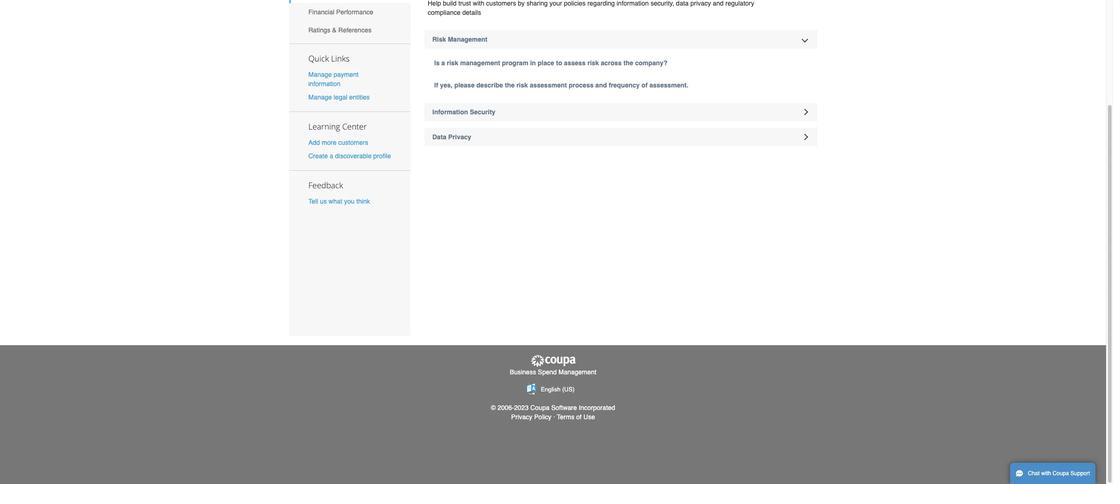 Task type: vqa. For each thing, say whether or not it's contained in the screenshot.
Terms of Use link
yes



Task type: describe. For each thing, give the bounding box(es) containing it.
performance
[[336, 8, 373, 16]]

0 vertical spatial the
[[624, 59, 633, 67]]

if
[[434, 82, 438, 89]]

regarding
[[588, 0, 615, 7]]

center
[[342, 121, 367, 132]]

software
[[551, 405, 577, 412]]

spend
[[538, 369, 557, 377]]

data
[[432, 133, 447, 141]]

privacy policy link
[[511, 414, 552, 421]]

financial performance
[[308, 8, 373, 16]]

chat
[[1028, 471, 1040, 477]]

legal
[[334, 94, 347, 101]]

more
[[322, 139, 337, 146]]

business
[[510, 369, 536, 377]]

privacy policy
[[511, 414, 552, 421]]

policies
[[564, 0, 586, 7]]

details
[[462, 9, 481, 16]]

links
[[331, 53, 350, 64]]

use
[[584, 414, 595, 421]]

0 horizontal spatial risk
[[447, 59, 458, 67]]

manage legal entities link
[[308, 94, 370, 101]]

0 horizontal spatial the
[[505, 82, 515, 89]]

1 horizontal spatial of
[[642, 82, 648, 89]]

© 2006-2023 coupa software incorporated
[[491, 405, 615, 412]]

place
[[538, 59, 554, 67]]

your
[[550, 0, 562, 7]]

add more customers link
[[308, 139, 368, 146]]

add
[[308, 139, 320, 146]]

regulatory
[[726, 0, 754, 7]]

us
[[320, 198, 327, 205]]

privacy inside dropdown button
[[448, 133, 471, 141]]

with inside "button"
[[1041, 471, 1051, 477]]

security,
[[651, 0, 674, 7]]

information security heading
[[425, 103, 817, 121]]

security
[[470, 108, 496, 116]]

quick links
[[308, 53, 350, 64]]

ratings & references
[[308, 26, 372, 34]]

incorporated
[[579, 405, 615, 412]]

information inside help build trust with customers by sharing your policies regarding information security, data privacy and regulatory compliance details
[[617, 0, 649, 7]]

financial
[[308, 8, 334, 16]]

1 vertical spatial and
[[596, 82, 607, 89]]

describe
[[477, 82, 503, 89]]

privacy
[[691, 0, 711, 7]]

if yes, please describe the risk assessment process and frequency of assessment.
[[434, 82, 689, 89]]

chat with coupa support
[[1028, 471, 1090, 477]]

by
[[518, 0, 525, 7]]

discoverable
[[335, 153, 372, 160]]

sharing
[[527, 0, 548, 7]]

data privacy heading
[[425, 128, 817, 146]]

and inside help build trust with customers by sharing your policies regarding information security, data privacy and regulatory compliance details
[[713, 0, 724, 7]]

what
[[329, 198, 342, 205]]

data privacy button
[[425, 128, 817, 146]]

manage legal entities
[[308, 94, 370, 101]]

risk
[[432, 36, 446, 43]]

ratings
[[308, 26, 330, 34]]

customers inside help build trust with customers by sharing your policies regarding information security, data privacy and regulatory compliance details
[[486, 0, 516, 7]]

in
[[530, 59, 536, 67]]

to
[[556, 59, 562, 67]]

trust
[[458, 0, 471, 7]]

business spend management
[[510, 369, 596, 377]]

tell us what you think button
[[308, 197, 370, 206]]

manage payment information link
[[308, 71, 359, 87]]

help
[[428, 0, 441, 7]]

chat with coupa support button
[[1010, 464, 1096, 485]]

information security button
[[425, 103, 817, 121]]

learning center
[[308, 121, 367, 132]]

build
[[443, 0, 457, 7]]

assess
[[564, 59, 586, 67]]

1 horizontal spatial risk
[[517, 82, 528, 89]]

ratings & references link
[[289, 21, 411, 39]]

management
[[460, 59, 500, 67]]

2006-
[[498, 405, 514, 412]]

program
[[502, 59, 528, 67]]

is a risk management program in place to assess risk across the company?
[[434, 59, 668, 67]]

coupa inside "button"
[[1053, 471, 1069, 477]]



Task type: locate. For each thing, give the bounding box(es) containing it.
tell us what you think
[[308, 198, 370, 205]]

1 horizontal spatial management
[[559, 369, 596, 377]]

policy
[[534, 414, 552, 421]]

a for is
[[442, 59, 445, 67]]

2 manage from the top
[[308, 94, 332, 101]]

with
[[473, 0, 484, 7], [1041, 471, 1051, 477]]

1 vertical spatial with
[[1041, 471, 1051, 477]]

with inside help build trust with customers by sharing your policies regarding information security, data privacy and regulatory compliance details
[[473, 0, 484, 7]]

customers
[[486, 0, 516, 7], [338, 139, 368, 146]]

1 vertical spatial privacy
[[511, 414, 533, 421]]

add more customers
[[308, 139, 368, 146]]

1 vertical spatial customers
[[338, 139, 368, 146]]

you
[[344, 198, 355, 205]]

0 horizontal spatial coupa
[[531, 405, 550, 412]]

across
[[601, 59, 622, 67]]

risk right is
[[447, 59, 458, 67]]

0 vertical spatial with
[[473, 0, 484, 7]]

information security
[[432, 108, 496, 116]]

of
[[642, 82, 648, 89], [576, 414, 582, 421]]

0 horizontal spatial and
[[596, 82, 607, 89]]

1 horizontal spatial a
[[442, 59, 445, 67]]

privacy
[[448, 133, 471, 141], [511, 414, 533, 421]]

manage payment information
[[308, 71, 359, 87]]

1 vertical spatial manage
[[308, 94, 332, 101]]

&
[[332, 26, 337, 34]]

terms of use link
[[557, 414, 595, 421]]

help build trust with customers by sharing your policies regarding information security, data privacy and regulatory compliance details
[[428, 0, 754, 16]]

and
[[713, 0, 724, 7], [596, 82, 607, 89]]

0 vertical spatial information
[[617, 0, 649, 7]]

1 vertical spatial information
[[308, 80, 341, 87]]

create a discoverable profile
[[308, 153, 391, 160]]

a for create
[[330, 153, 333, 160]]

of left use
[[576, 414, 582, 421]]

support
[[1071, 471, 1090, 477]]

terms
[[557, 414, 575, 421]]

customers up discoverable
[[338, 139, 368, 146]]

management up (us)
[[559, 369, 596, 377]]

the right across
[[624, 59, 633, 67]]

with up details
[[473, 0, 484, 7]]

1 vertical spatial a
[[330, 153, 333, 160]]

©
[[491, 405, 496, 412]]

risk down program on the top
[[517, 82, 528, 89]]

0 horizontal spatial a
[[330, 153, 333, 160]]

financial performance link
[[289, 3, 411, 21]]

please
[[455, 82, 475, 89]]

risk management
[[432, 36, 488, 43]]

tell
[[308, 198, 318, 205]]

assessment.
[[650, 82, 689, 89]]

0 vertical spatial management
[[448, 36, 488, 43]]

0 vertical spatial customers
[[486, 0, 516, 7]]

a right is
[[442, 59, 445, 67]]

1 vertical spatial of
[[576, 414, 582, 421]]

manage inside manage payment information
[[308, 71, 332, 78]]

0 horizontal spatial customers
[[338, 139, 368, 146]]

1 horizontal spatial customers
[[486, 0, 516, 7]]

manage left legal
[[308, 94, 332, 101]]

think
[[356, 198, 370, 205]]

coupa supplier portal image
[[530, 355, 576, 368]]

is
[[434, 59, 440, 67]]

quick
[[308, 53, 329, 64]]

data privacy
[[432, 133, 471, 141]]

data
[[676, 0, 689, 7]]

company?
[[635, 59, 668, 67]]

risk left across
[[588, 59, 599, 67]]

english
[[541, 387, 561, 394]]

0 vertical spatial and
[[713, 0, 724, 7]]

feedback
[[308, 180, 343, 191]]

frequency
[[609, 82, 640, 89]]

1 horizontal spatial information
[[617, 0, 649, 7]]

0 vertical spatial a
[[442, 59, 445, 67]]

customers left by
[[486, 0, 516, 7]]

1 horizontal spatial privacy
[[511, 414, 533, 421]]

payment
[[334, 71, 359, 78]]

0 horizontal spatial privacy
[[448, 133, 471, 141]]

risk management button
[[425, 30, 817, 49]]

profile
[[373, 153, 391, 160]]

information up manage legal entities "link"
[[308, 80, 341, 87]]

0 horizontal spatial with
[[473, 0, 484, 7]]

1 horizontal spatial with
[[1041, 471, 1051, 477]]

management up the management
[[448, 36, 488, 43]]

management inside "dropdown button"
[[448, 36, 488, 43]]

1 vertical spatial coupa
[[1053, 471, 1069, 477]]

a right create
[[330, 153, 333, 160]]

yes,
[[440, 82, 453, 89]]

0 vertical spatial manage
[[308, 71, 332, 78]]

information inside manage payment information
[[308, 80, 341, 87]]

of right frequency
[[642, 82, 648, 89]]

information
[[617, 0, 649, 7], [308, 80, 341, 87]]

1 horizontal spatial the
[[624, 59, 633, 67]]

information left security,
[[617, 0, 649, 7]]

a
[[442, 59, 445, 67], [330, 153, 333, 160]]

process
[[569, 82, 594, 89]]

learning
[[308, 121, 340, 132]]

management
[[448, 36, 488, 43], [559, 369, 596, 377]]

0 vertical spatial privacy
[[448, 133, 471, 141]]

manage for manage payment information
[[308, 71, 332, 78]]

entities
[[349, 94, 370, 101]]

manage for manage legal entities
[[308, 94, 332, 101]]

terms of use
[[557, 414, 595, 421]]

information
[[432, 108, 468, 116]]

create a discoverable profile link
[[308, 153, 391, 160]]

and right 'privacy'
[[713, 0, 724, 7]]

(us)
[[562, 387, 575, 394]]

privacy down "2023"
[[511, 414, 533, 421]]

1 manage from the top
[[308, 71, 332, 78]]

1 horizontal spatial coupa
[[1053, 471, 1069, 477]]

0 vertical spatial coupa
[[531, 405, 550, 412]]

assessment
[[530, 82, 567, 89]]

0 vertical spatial of
[[642, 82, 648, 89]]

privacy right 'data' at the top of the page
[[448, 133, 471, 141]]

0 horizontal spatial information
[[308, 80, 341, 87]]

references
[[338, 26, 372, 34]]

1 vertical spatial the
[[505, 82, 515, 89]]

manage down quick
[[308, 71, 332, 78]]

risk management heading
[[425, 30, 817, 49]]

compliance
[[428, 9, 461, 16]]

1 horizontal spatial and
[[713, 0, 724, 7]]

2 horizontal spatial risk
[[588, 59, 599, 67]]

the right describe
[[505, 82, 515, 89]]

create
[[308, 153, 328, 160]]

0 horizontal spatial management
[[448, 36, 488, 43]]

2023
[[514, 405, 529, 412]]

english (us)
[[541, 387, 575, 394]]

0 horizontal spatial of
[[576, 414, 582, 421]]

coupa up policy
[[531, 405, 550, 412]]

1 vertical spatial management
[[559, 369, 596, 377]]

manage
[[308, 71, 332, 78], [308, 94, 332, 101]]

and right process
[[596, 82, 607, 89]]

with right chat
[[1041, 471, 1051, 477]]

coupa left support
[[1053, 471, 1069, 477]]



